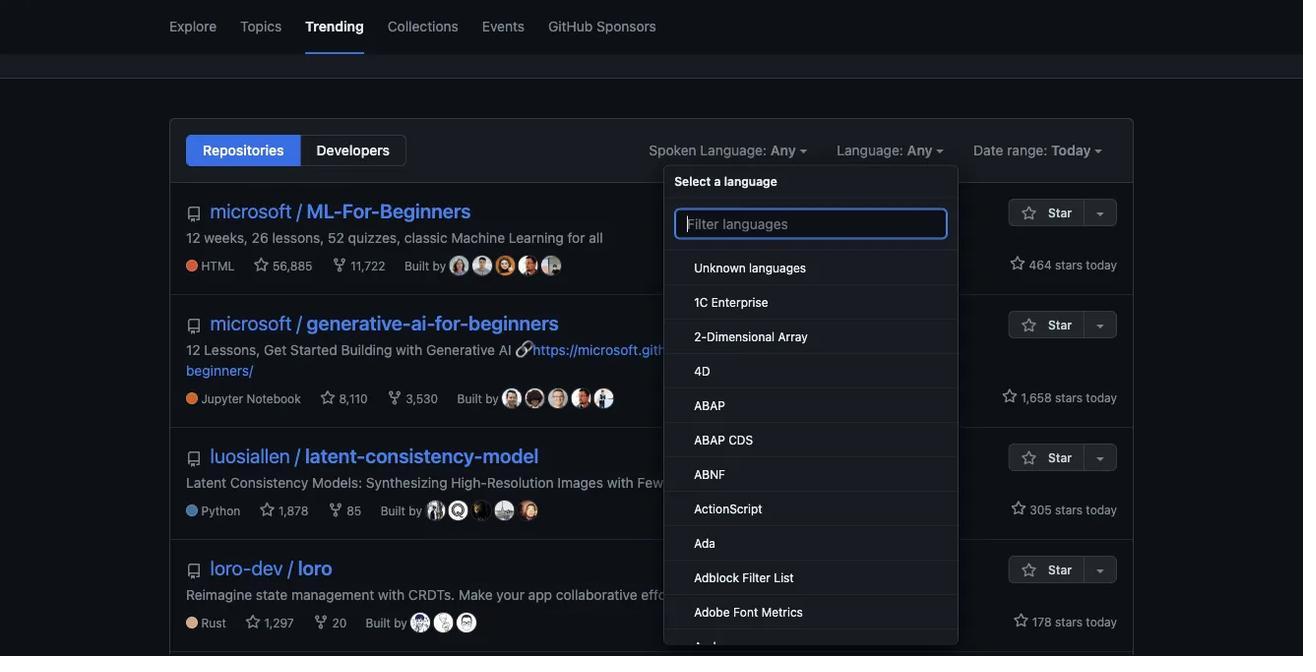 Task type: describe. For each thing, give the bounding box(es) containing it.
topics
[[240, 18, 282, 34]]

github sponsors
[[548, 18, 657, 34]]

/ for ml-for-beginners
[[297, 199, 302, 222]]

add this repository to a list image for loro
[[1093, 563, 1108, 579]]

1c enterprise
[[694, 295, 769, 309]]

star image left 464
[[1010, 256, 1026, 272]]

generative
[[426, 342, 495, 358]]

today for model
[[1086, 503, 1117, 517]]

star image for latent-consistency-model
[[260, 503, 275, 518]]

built for consistency-
[[381, 505, 405, 518]]

language
[[724, 175, 777, 189]]

enterprise
[[711, 295, 769, 309]]

lessons,
[[272, 229, 324, 246]]

reimagine
[[186, 587, 252, 603]]

1c
[[694, 295, 708, 309]]

select a language
[[675, 175, 777, 189]]

26
[[252, 229, 269, 246]]

built by for for-
[[457, 392, 502, 406]]

started
[[290, 342, 337, 358]]

star for for-
[[1048, 318, 1072, 332]]

2 any from the left
[[907, 142, 933, 158]]

by for for-
[[485, 392, 499, 406]]

repo image for loro-dev / loro
[[186, 564, 202, 580]]

🔗
[[515, 342, 529, 358]]

@luosiallen image
[[426, 501, 445, 521]]

0 horizontal spatial for-
[[435, 312, 469, 335]]

0 horizontal spatial ai-
[[411, 312, 435, 335]]

filter
[[743, 570, 771, 584]]

@leestott image
[[548, 389, 568, 409]]

2-
[[694, 329, 707, 343]]

sponsors
[[597, 18, 657, 34]]

microsoft for microsoft / generative-ai-for-beginners
[[210, 312, 292, 335]]

microsoft / ml-for-beginners
[[210, 199, 471, 222]]

step
[[670, 475, 699, 491]]

star image left 1,658
[[1002, 389, 1018, 405]]

menu containing select a language
[[664, 165, 959, 657]]

52
[[328, 229, 344, 246]]

building
[[341, 342, 392, 358]]

github sponsors link
[[548, 0, 657, 54]]

quizzes,
[[348, 229, 401, 246]]

loro-
[[210, 557, 251, 580]]

12 lessons, get started building with generative ai 🔗
[[186, 342, 533, 358]]

unknown
[[694, 260, 746, 274]]

4 star button from the top
[[1009, 556, 1084, 584]]

305 stars today
[[1027, 503, 1117, 517]]

@kinfey image
[[594, 389, 614, 409]]

@tyq1024 image
[[449, 501, 468, 521]]

464 stars today
[[1026, 258, 1117, 272]]

305
[[1030, 503, 1052, 517]]

actionscript link
[[665, 492, 958, 526]]

a
[[714, 175, 721, 189]]

latent
[[186, 475, 226, 491]]

management
[[291, 587, 374, 603]]

what
[[466, 7, 501, 26]]

beginners
[[380, 199, 471, 222]]

https://microsoft.github.io/generative-ai-for- beginners/ link
[[186, 342, 815, 379]]

language: any
[[837, 142, 936, 158]]

model
[[483, 444, 539, 468]]

@softchris image for microsoft / generative-ai-for-beginners
[[571, 389, 591, 409]]

2 vertical spatial with
[[378, 587, 405, 603]]

trending link
[[305, 0, 364, 54]]

app
[[528, 587, 552, 603]]

178
[[1032, 615, 1052, 629]]

beginners/
[[186, 362, 253, 379]]

built for ai-
[[457, 392, 482, 406]]

for
[[568, 229, 585, 246]]

today for for-
[[1086, 391, 1117, 405]]

adblock filter list
[[694, 570, 794, 584]]

is
[[669, 7, 681, 26]]

20 link
[[313, 615, 347, 633]]

collaborative
[[556, 587, 637, 603]]

1,878 link
[[260, 503, 309, 520]]

0 vertical spatial with
[[396, 342, 423, 358]]

classic
[[404, 229, 448, 246]]

1 any from the left
[[771, 142, 796, 158]]

2 language: from the left
[[837, 142, 904, 158]]

metrics
[[762, 605, 803, 619]]

notebook
[[247, 392, 301, 406]]

see
[[435, 7, 462, 26]]

star button for beginners
[[1009, 199, 1084, 226]]

generative-
[[307, 312, 411, 335]]

@chenxwh image
[[495, 501, 514, 521]]

for-
[[342, 199, 380, 222]]

@vidushi gupta image
[[496, 256, 515, 276]]

all
[[589, 229, 603, 246]]

built by for model
[[381, 505, 426, 518]]

4 stars from the top
[[1055, 615, 1083, 629]]

star image up 464
[[1022, 206, 1037, 222]]

11,722
[[347, 260, 385, 273]]

effortlessly.
[[641, 587, 715, 603]]

ai- inside https://microsoft.github.io/generative-ai-for- beginners/
[[775, 342, 792, 358]]

star image for ml-for-beginners
[[254, 258, 269, 273]]

2-dimensional array
[[694, 329, 808, 343]]

built by for beginners
[[405, 260, 449, 273]]

the
[[505, 7, 528, 26]]

built for for-
[[405, 260, 429, 273]]

few-
[[637, 475, 670, 491]]

star button for for-
[[1009, 311, 1084, 339]]

1,297
[[261, 617, 294, 631]]

@imsingee image
[[457, 613, 476, 633]]

trending
[[305, 18, 364, 34]]

excited
[[725, 7, 776, 26]]

adobe font metrics
[[694, 605, 803, 619]]

@zxch3n image
[[411, 613, 430, 633]]

microsoft for microsoft / ml-for-beginners
[[210, 199, 292, 222]]

luosiallen / latent-consistency-model
[[210, 444, 539, 468]]

latent-
[[305, 444, 365, 468]]

about
[[780, 7, 821, 26]]

fork image for loro
[[313, 615, 329, 631]]

today.
[[826, 7, 869, 26]]

topics link
[[240, 0, 282, 54]]

add this repository to a list image for latent-consistency-model
[[1093, 451, 1108, 467]]

ada link
[[665, 526, 958, 561]]

4d
[[694, 364, 710, 378]]

today
[[1051, 142, 1091, 158]]

for- inside https://microsoft.github.io/generative-ai-for- beginners/
[[792, 342, 815, 358]]

select
[[675, 175, 711, 189]]

@mjpyeon image
[[472, 501, 491, 521]]

/ for generative-ai-for-beginners
[[297, 312, 302, 335]]

56,885
[[269, 260, 313, 273]]

adobe font metrics link
[[665, 595, 958, 630]]

most
[[685, 7, 721, 26]]

56,885 link
[[254, 258, 313, 275]]



Task type: vqa. For each thing, say whether or not it's contained in the screenshot.
Star for model
yes



Task type: locate. For each thing, give the bounding box(es) containing it.
abap link
[[665, 388, 958, 423]]

20
[[329, 617, 347, 631]]

stars right 305
[[1055, 503, 1083, 517]]

jupyter notebook
[[201, 392, 301, 406]]

add this repository to a list image
[[1093, 206, 1108, 222], [1093, 451, 1108, 467]]

repo image
[[186, 207, 202, 222], [186, 319, 202, 335], [186, 452, 202, 468], [186, 564, 202, 580]]

add this repository to a list image
[[1093, 318, 1108, 334], [1093, 563, 1108, 579]]

lessons,
[[204, 342, 260, 358]]

today right 305
[[1086, 503, 1117, 517]]

repo image up beginners/
[[186, 319, 202, 335]]

1 vertical spatial abap
[[694, 433, 725, 446]]

@softchris image for microsoft / ml-for-beginners
[[519, 256, 538, 276]]

Type or choose a language text field
[[675, 208, 948, 240]]

https://microsoft.github.io/generative-ai-for- beginners/
[[186, 342, 815, 379]]

stars for model
[[1055, 503, 1083, 517]]

1 abap from the top
[[694, 398, 725, 412]]

learning
[[509, 229, 564, 246]]

adobe
[[694, 605, 730, 619]]

abap
[[694, 398, 725, 412], [694, 433, 725, 446]]

star image left the 178
[[1013, 613, 1029, 629]]

1 vertical spatial fork image
[[313, 615, 329, 631]]

dev
[[251, 557, 283, 580]]

actionscript
[[694, 502, 763, 515]]

1 repo image from the top
[[186, 207, 202, 222]]

3 today from the top
[[1086, 503, 1117, 517]]

star image down state
[[245, 615, 261, 631]]

@koreyspace image
[[525, 389, 545, 409]]

3 stars from the top
[[1055, 503, 1083, 517]]

fork image inside 20 link
[[313, 615, 329, 631]]

/ for latent-consistency-model
[[295, 444, 300, 468]]

0 vertical spatial @softchris image
[[519, 256, 538, 276]]

2 add this repository to a list image from the top
[[1093, 451, 1108, 467]]

built by down classic
[[405, 260, 449, 273]]

for- up generative
[[435, 312, 469, 335]]

1 star button from the top
[[1009, 199, 1084, 226]]

1,297 link
[[245, 615, 294, 633]]

repo image for luosiallen / latent-consistency-model
[[186, 452, 202, 468]]

8,110 link
[[320, 390, 368, 408]]

4 repo image from the top
[[186, 564, 202, 580]]

built by
[[405, 260, 449, 273], [457, 392, 502, 406], [381, 505, 426, 518], [366, 617, 411, 631]]

add this repository to a list image up 305 stars today
[[1093, 451, 1108, 467]]

collections
[[388, 18, 459, 34]]

with left few-
[[607, 475, 634, 491]]

1,658 stars today
[[1018, 391, 1117, 405]]

stars for for-
[[1055, 391, 1083, 405]]

0 vertical spatial abap
[[694, 398, 725, 412]]

1 vertical spatial with
[[607, 475, 634, 491]]

2 stars from the top
[[1055, 391, 1083, 405]]

/ up started at the bottom
[[297, 312, 302, 335]]

adblock filter list link
[[665, 561, 958, 595]]

consistency
[[230, 475, 308, 491]]

by left @zxch3n image
[[394, 617, 407, 631]]

loro
[[298, 557, 332, 580]]

star button up 305
[[1009, 444, 1084, 472]]

language: up select a language at the top right of the page
[[700, 142, 767, 158]]

repo image up html
[[186, 207, 202, 222]]

12 left weeks,
[[186, 229, 200, 246]]

for- down 1c enterprise link
[[792, 342, 815, 358]]

1 horizontal spatial for-
[[792, 342, 815, 358]]

/ left latent-
[[295, 444, 300, 468]]

today right the 178
[[1086, 615, 1117, 629]]

developers link
[[300, 135, 407, 166]]

star button up 464
[[1009, 199, 1084, 226]]

ai- right dimensional
[[775, 342, 792, 358]]

1 12 from the top
[[186, 229, 200, 246]]

1 today from the top
[[1086, 258, 1117, 272]]

12 for microsoft / ml-for-beginners
[[186, 229, 200, 246]]

1 vertical spatial fork image
[[328, 503, 343, 518]]

weeks,
[[204, 229, 248, 246]]

add this repository to a list image for ml-for-beginners
[[1093, 206, 1108, 222]]

spoken
[[649, 142, 697, 158]]

built down synthesizing at the bottom left
[[381, 505, 405, 518]]

microsoft up '26'
[[210, 199, 292, 222]]

1 vertical spatial add this repository to a list image
[[1093, 563, 1108, 579]]

star image
[[1022, 206, 1037, 222], [1010, 256, 1026, 272], [1022, 318, 1037, 334], [1002, 389, 1018, 405], [1011, 501, 1027, 517], [1022, 563, 1037, 579], [1013, 613, 1029, 629], [245, 615, 261, 631]]

0 vertical spatial 12
[[186, 229, 200, 246]]

repo image up the reimagine
[[186, 564, 202, 580]]

1 vertical spatial add this repository to a list image
[[1093, 451, 1108, 467]]

2-dimensional array link
[[665, 319, 958, 354]]

microsoft up lessons,
[[210, 312, 292, 335]]

3 star from the top
[[1048, 451, 1072, 465]]

state
[[256, 587, 288, 603]]

by for beginners
[[433, 260, 446, 273]]

2 add this repository to a list image from the top
[[1093, 563, 1108, 579]]

ai- up generative
[[411, 312, 435, 335]]

beginners
[[469, 312, 559, 335]]

array
[[778, 329, 808, 343]]

agda
[[694, 639, 723, 653]]

dimensional
[[707, 329, 775, 343]]

star button down 464
[[1009, 311, 1084, 339]]

1 horizontal spatial @softchris image
[[571, 389, 591, 409]]

11,722 link
[[332, 258, 385, 275]]

with
[[396, 342, 423, 358], [607, 475, 634, 491], [378, 587, 405, 603]]

images
[[558, 475, 603, 491]]

@softchris image right "@leestott" icon
[[571, 389, 591, 409]]

cds
[[729, 433, 753, 446]]

synthesizing
[[366, 475, 448, 491]]

fork image inside "85" link
[[328, 503, 343, 518]]

by for model
[[409, 505, 422, 518]]

0 vertical spatial fork image
[[387, 390, 403, 406]]

github
[[532, 7, 582, 26], [548, 18, 593, 34]]

0 horizontal spatial fork image
[[328, 503, 343, 518]]

1 vertical spatial for-
[[792, 342, 815, 358]]

star image down consistency
[[260, 503, 275, 518]]

12
[[186, 229, 200, 246], [186, 342, 200, 358]]

star image down '26'
[[254, 258, 269, 273]]

2 abap from the top
[[694, 433, 725, 446]]

built by down synthesizing at the bottom left
[[381, 505, 426, 518]]

@akx image
[[518, 501, 537, 521]]

1 horizontal spatial any
[[907, 142, 933, 158]]

built by down https://microsoft.github.io/generative-ai-for- beginners/ link
[[457, 392, 502, 406]]

star image inside 56,885 'link'
[[254, 258, 269, 273]]

@softchris image
[[519, 256, 538, 276], [571, 389, 591, 409]]

stars right the 178
[[1055, 615, 1083, 629]]

see what the github community is most excited about today.
[[435, 7, 869, 26]]

star image down started at the bottom
[[320, 390, 336, 406]]

stars right 1,658
[[1055, 391, 1083, 405]]

1 vertical spatial 12
[[186, 342, 200, 358]]

repo image up latent
[[186, 452, 202, 468]]

consistency-
[[365, 444, 483, 468]]

any up language
[[771, 142, 796, 158]]

collections link
[[388, 0, 459, 54]]

4 star from the top
[[1048, 563, 1072, 577]]

star for model
[[1048, 451, 1072, 465]]

resolution
[[487, 475, 554, 491]]

inference
[[703, 475, 762, 491]]

@leeeon233 image
[[434, 613, 453, 633]]

@minwook shin image
[[542, 256, 561, 276]]

1 add this repository to a list image from the top
[[1093, 318, 1108, 334]]

list
[[774, 570, 794, 584]]

html
[[201, 260, 234, 273]]

3 star button from the top
[[1009, 444, 1084, 472]]

0 vertical spatial fork image
[[332, 258, 347, 273]]

fork image for consistency-
[[328, 503, 343, 518]]

date
[[974, 142, 1004, 158]]

fork image down models:
[[328, 503, 343, 518]]

1 horizontal spatial ai-
[[775, 342, 792, 358]]

1 horizontal spatial fork image
[[332, 258, 347, 273]]

ai
[[499, 342, 512, 358]]

today for beginners
[[1086, 258, 1117, 272]]

1 language: from the left
[[700, 142, 767, 158]]

star up 464 stars today
[[1048, 206, 1072, 220]]

repo image for microsoft / ml-for-beginners
[[186, 207, 202, 222]]

12 up beginners/
[[186, 342, 200, 358]]

star image inside 1,297 link
[[245, 615, 261, 631]]

star image up 305
[[1022, 451, 1037, 467]]

star image down 464
[[1022, 318, 1037, 334]]

abap for abap
[[694, 398, 725, 412]]

0 horizontal spatial language:
[[700, 142, 767, 158]]

3,530
[[403, 392, 438, 406]]

@softchris image right @vidushi gupta image
[[519, 256, 538, 276]]

1 add this repository to a list image from the top
[[1093, 206, 1108, 222]]

1,658
[[1021, 391, 1052, 405]]

star image up the 178
[[1022, 563, 1037, 579]]

@john0isaac image
[[502, 389, 522, 409]]

ada
[[694, 536, 716, 550]]

date range: today
[[974, 142, 1095, 158]]

0 vertical spatial for-
[[435, 312, 469, 335]]

1 horizontal spatial fork image
[[387, 390, 403, 406]]

events
[[482, 18, 525, 34]]

by left @jlooper icon
[[433, 260, 446, 273]]

built down classic
[[405, 260, 429, 273]]

star up 305 stars today
[[1048, 451, 1072, 465]]

add this repository to a list image up 178 stars today
[[1093, 563, 1108, 579]]

fork image
[[332, 258, 347, 273], [313, 615, 329, 631]]

star button up the 178
[[1009, 556, 1084, 584]]

built left @john0isaac icon
[[457, 392, 482, 406]]

for-
[[435, 312, 469, 335], [792, 342, 815, 358]]

12 weeks, 26 lessons, 52 quizzes, classic machine learning for all
[[186, 229, 603, 246]]

8,110
[[336, 392, 368, 406]]

2 12 from the top
[[186, 342, 200, 358]]

language: up type or choose a language text field
[[837, 142, 904, 158]]

0 horizontal spatial fork image
[[313, 615, 329, 631]]

@hereje image
[[472, 256, 492, 276]]

4 today from the top
[[1086, 615, 1117, 629]]

fork image right 8,110
[[387, 390, 403, 406]]

4d link
[[665, 354, 958, 388]]

any left date
[[907, 142, 933, 158]]

fork image
[[387, 390, 403, 406], [328, 503, 343, 518]]

star image for generative-ai-for-beginners
[[320, 390, 336, 406]]

menu
[[664, 165, 959, 657]]

1 vertical spatial @softchris image
[[571, 389, 591, 409]]

1 vertical spatial microsoft
[[210, 312, 292, 335]]

2 star from the top
[[1048, 318, 1072, 332]]

built for loro
[[366, 617, 391, 631]]

@jlooper image
[[449, 256, 469, 276]]

85 link
[[328, 503, 362, 520]]

add this repository to a list image for generative-ai-for-beginners
[[1093, 318, 1108, 334]]

star image inside "1,878" "link"
[[260, 503, 275, 518]]

community
[[586, 7, 665, 26]]

3 repo image from the top
[[186, 452, 202, 468]]

star button
[[1009, 199, 1084, 226], [1009, 311, 1084, 339], [1009, 444, 1084, 472], [1009, 556, 1084, 584]]

add this repository to a list image down 464 stars today
[[1093, 318, 1108, 334]]

1 vertical spatial ai-
[[775, 342, 792, 358]]

with down microsoft / generative-ai-for-beginners
[[396, 342, 423, 358]]

star for beginners
[[1048, 206, 1072, 220]]

built right 20
[[366, 617, 391, 631]]

star
[[1048, 206, 1072, 220], [1048, 318, 1072, 332], [1048, 451, 1072, 465], [1048, 563, 1072, 577]]

add this repository to a list image up 464 stars today
[[1093, 206, 1108, 222]]

0 vertical spatial add this repository to a list image
[[1093, 206, 1108, 222]]

built
[[405, 260, 429, 273], [457, 392, 482, 406], [381, 505, 405, 518], [366, 617, 391, 631]]

abap cds
[[694, 433, 753, 446]]

2 repo image from the top
[[186, 319, 202, 335]]

reimagine state management with crdts. make your app collaborative effortlessly.
[[186, 587, 715, 603]]

with left crdts. on the left bottom of page
[[378, 587, 405, 603]]

languages
[[749, 260, 806, 274]]

star button for model
[[1009, 444, 1084, 472]]

fork image for ai-
[[387, 390, 403, 406]]

today right 1,658
[[1086, 391, 1117, 405]]

any
[[771, 142, 796, 158], [907, 142, 933, 158]]

built by right 20
[[366, 617, 411, 631]]

/ left ml- on the top of the page
[[297, 199, 302, 222]]

stars right 464
[[1055, 258, 1083, 272]]

star image inside '8,110' link
[[320, 390, 336, 406]]

/ right dev
[[288, 557, 293, 580]]

star image
[[254, 258, 269, 273], [320, 390, 336, 406], [1022, 451, 1037, 467], [260, 503, 275, 518]]

adblock
[[694, 570, 739, 584]]

unknown languages
[[694, 260, 806, 274]]

fork image inside 11,722 link
[[332, 258, 347, 273]]

crdts.
[[408, 587, 455, 603]]

2 star button from the top
[[1009, 311, 1084, 339]]

0 vertical spatial ai-
[[411, 312, 435, 335]]

abnf link
[[665, 457, 958, 492]]

0 horizontal spatial @softchris image
[[519, 256, 538, 276]]

today right 464
[[1086, 258, 1117, 272]]

stars for beginners
[[1055, 258, 1083, 272]]

abap down 4d
[[694, 398, 725, 412]]

star image left 305
[[1011, 501, 1027, 517]]

star down 464 stars today
[[1048, 318, 1072, 332]]

abap cds link
[[665, 423, 958, 457]]

12 for microsoft / generative-ai-for-beginners
[[186, 342, 200, 358]]

2 today from the top
[[1086, 391, 1117, 405]]

1c enterprise link
[[665, 285, 958, 319]]

fork image down 52
[[332, 258, 347, 273]]

0 horizontal spatial any
[[771, 142, 796, 158]]

0 vertical spatial microsoft
[[210, 199, 292, 222]]

1 stars from the top
[[1055, 258, 1083, 272]]

fork image down management
[[313, 615, 329, 631]]

abnf
[[694, 467, 725, 481]]

abap for abap cds
[[694, 433, 725, 446]]

https://microsoft.github.io/generative-
[[533, 342, 775, 358]]

fork image inside 3,530 link
[[387, 390, 403, 406]]

jupyter
[[201, 392, 243, 406]]

repo image for microsoft / generative-ai-for-beginners
[[186, 319, 202, 335]]

get
[[264, 342, 287, 358]]

1 horizontal spatial language:
[[837, 142, 904, 158]]

abap left cds
[[694, 433, 725, 446]]

by left the @luosiallen image
[[409, 505, 422, 518]]

python
[[201, 505, 240, 518]]

by left @john0isaac icon
[[485, 392, 499, 406]]

explore link
[[169, 0, 217, 54]]

1 microsoft from the top
[[210, 199, 292, 222]]

star up 178 stars today
[[1048, 563, 1072, 577]]

0 vertical spatial add this repository to a list image
[[1093, 318, 1108, 334]]

fork image for for-
[[332, 258, 347, 273]]

1 star from the top
[[1048, 206, 1072, 220]]

2 microsoft from the top
[[210, 312, 292, 335]]



